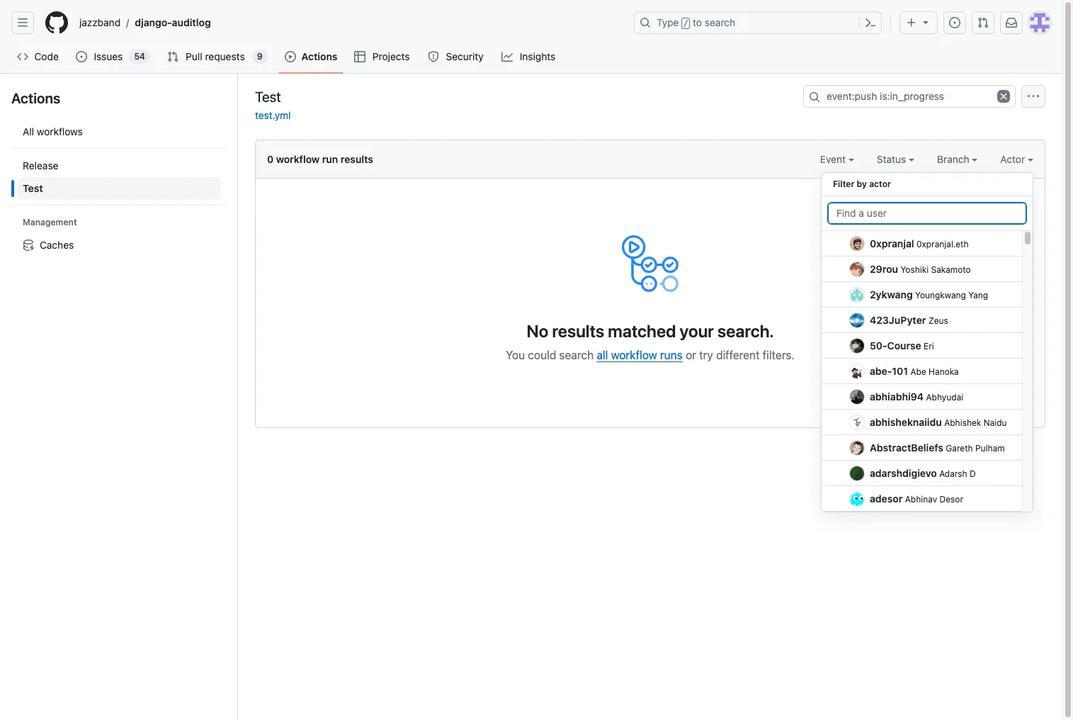 Task type: describe. For each thing, give the bounding box(es) containing it.
1 vertical spatial actions
[[11, 90, 60, 106]]

caches link
[[17, 234, 220, 257]]

test.yml link
[[255, 109, 291, 121]]

type / to search
[[657, 16, 736, 28]]

issue opened image
[[950, 17, 961, 28]]

you
[[506, 349, 525, 361]]

abstractbeliefs
[[870, 441, 944, 454]]

issue opened image
[[76, 51, 87, 62]]

@29rou image
[[850, 262, 865, 276]]

projects link
[[349, 46, 417, 67]]

menu containing 0xpranjal
[[821, 167, 1034, 524]]

sakamoto
[[932, 264, 971, 275]]

0 vertical spatial actions
[[302, 50, 338, 62]]

test link
[[17, 177, 220, 200]]

search image
[[809, 91, 821, 103]]

abhyudai
[[927, 392, 964, 403]]

50-course eri
[[870, 339, 935, 351]]

@abhisheknaiidu image
[[850, 415, 865, 429]]

caches
[[40, 239, 74, 251]]

projects
[[373, 50, 410, 62]]

1 vertical spatial results
[[552, 321, 605, 341]]

@50 course image
[[850, 338, 865, 353]]

code link
[[11, 46, 65, 67]]

different
[[717, 349, 760, 361]]

run
[[322, 153, 338, 165]]

show workflow options image
[[1028, 91, 1040, 102]]

adarshdigievo
[[870, 467, 937, 479]]

zeus
[[929, 315, 949, 326]]

hanoka
[[929, 366, 959, 377]]

event
[[821, 153, 849, 165]]

status button
[[877, 152, 915, 167]]

abhisheknaiidu abhishek naidu
[[870, 416, 1007, 428]]

table image
[[355, 51, 366, 62]]

code image
[[17, 51, 28, 62]]

@abe 101 image
[[850, 364, 865, 378]]

1 vertical spatial search
[[560, 349, 594, 361]]

d
[[970, 468, 976, 479]]

0 vertical spatial test
[[255, 88, 281, 105]]

jazzband link
[[74, 11, 126, 34]]

test inside test link
[[23, 182, 43, 194]]

eri
[[924, 341, 935, 351]]

0xpranjal
[[870, 237, 915, 249]]

insights link
[[496, 46, 563, 67]]

django-auditlog link
[[129, 11, 217, 34]]

graph image
[[502, 51, 513, 62]]

management
[[23, 217, 77, 227]]

issues
[[94, 50, 123, 62]]

yoshiki
[[901, 264, 929, 275]]

you could search all workflow runs or try different filters.
[[506, 349, 795, 361]]

security
[[446, 50, 484, 62]]

shield image
[[428, 51, 439, 62]]

course
[[888, 339, 922, 351]]

filter
[[833, 179, 855, 189]]

29rou
[[870, 263, 899, 275]]

all workflow runs link
[[597, 349, 683, 361]]

423jupyter zeus
[[870, 314, 949, 326]]

@abstractbeliefs image
[[850, 440, 865, 455]]

filter workflows element
[[17, 154, 220, 200]]

adarsh
[[940, 468, 968, 479]]

abhisheknaiidu
[[870, 416, 942, 428]]

youngkwang
[[916, 290, 967, 300]]

search.
[[718, 321, 774, 341]]

pull requests
[[186, 50, 245, 62]]

notifications image
[[1006, 17, 1018, 28]]

all
[[597, 349, 608, 361]]

test.yml
[[255, 109, 291, 121]]

jazzband / django-auditlog
[[79, 16, 211, 29]]

matched
[[608, 321, 676, 341]]

clear filters image
[[998, 90, 1011, 103]]

try
[[700, 349, 714, 361]]

abstractbeliefs gareth pulham
[[870, 441, 1005, 454]]

0
[[267, 153, 274, 165]]

/ for jazzband
[[126, 17, 129, 29]]

@2ykwang image
[[850, 287, 865, 302]]

adesor
[[870, 493, 903, 505]]

abe-
[[870, 365, 892, 377]]

1 horizontal spatial search
[[705, 16, 736, 28]]

triangle down image
[[921, 16, 932, 28]]



Task type: vqa. For each thing, say whether or not it's contained in the screenshot.


Task type: locate. For each thing, give the bounding box(es) containing it.
or
[[686, 349, 697, 361]]

0 vertical spatial search
[[705, 16, 736, 28]]

actions link
[[279, 46, 343, 67]]

git pull request image left pull
[[167, 51, 179, 62]]

1 horizontal spatial workflow
[[611, 349, 657, 361]]

homepage image
[[45, 11, 68, 34]]

requests
[[205, 50, 245, 62]]

50-
[[870, 339, 888, 351]]

1 horizontal spatial actions
[[302, 50, 338, 62]]

menu
[[821, 167, 1034, 524]]

abhishek
[[945, 417, 982, 428]]

test up test.yml
[[255, 88, 281, 105]]

pulham
[[976, 443, 1005, 454]]

1 vertical spatial workflow
[[611, 349, 657, 361]]

0 horizontal spatial workflow
[[276, 153, 320, 165]]

results
[[341, 153, 373, 165], [552, 321, 605, 341]]

no results matched your search.
[[527, 321, 774, 341]]

auditlog
[[172, 16, 211, 28]]

all workflows
[[23, 125, 83, 137]]

abe-101 abe hanoka
[[870, 365, 959, 377]]

0 vertical spatial git pull request image
[[978, 17, 989, 28]]

101
[[892, 365, 909, 377]]

actions up all
[[11, 90, 60, 106]]

jazzband
[[79, 16, 121, 28]]

0 vertical spatial list
[[74, 11, 626, 34]]

1 vertical spatial list
[[11, 115, 226, 262]]

2ykwang youngkwang yang
[[870, 288, 989, 300]]

1 horizontal spatial test
[[255, 88, 281, 105]]

None search field
[[804, 85, 1016, 108]]

actions
[[302, 50, 338, 62], [11, 90, 60, 106]]

0xpranjal 0xpranjal.eth
[[870, 237, 969, 249]]

naidu
[[984, 417, 1007, 428]]

@abhiabhi94 image
[[850, 389, 865, 404]]

runs
[[660, 349, 683, 361]]

0 horizontal spatial test
[[23, 182, 43, 194]]

results up all
[[552, 321, 605, 341]]

yang
[[969, 290, 989, 300]]

@423jupyter image
[[850, 313, 865, 327]]

pull
[[186, 50, 202, 62]]

423jupyter
[[870, 314, 927, 326]]

actions right play icon
[[302, 50, 338, 62]]

0 horizontal spatial /
[[126, 17, 129, 29]]

list
[[74, 11, 626, 34], [11, 115, 226, 262]]

release
[[23, 159, 58, 171]]

git pull request image
[[978, 17, 989, 28], [167, 51, 179, 62]]

code
[[34, 50, 59, 62]]

no
[[527, 321, 549, 341]]

all workflows link
[[17, 120, 220, 143]]

0 vertical spatial results
[[341, 153, 373, 165]]

/ inside type / to search
[[684, 18, 689, 28]]

github actions image
[[622, 235, 679, 292]]

abhiabhi94 abhyudai
[[870, 390, 964, 403]]

1 horizontal spatial git pull request image
[[978, 17, 989, 28]]

to
[[693, 16, 702, 28]]

1 horizontal spatial /
[[684, 18, 689, 28]]

0 horizontal spatial actions
[[11, 90, 60, 106]]

search
[[705, 16, 736, 28], [560, 349, 594, 361]]

0 workflow run results
[[267, 153, 373, 165]]

/
[[126, 17, 129, 29], [684, 18, 689, 28]]

gareth
[[946, 443, 973, 454]]

actor
[[1001, 153, 1028, 165]]

release link
[[17, 154, 220, 177]]

2ykwang
[[870, 288, 913, 300]]

@adarshdigievo image
[[850, 466, 865, 480]]

workflow down the matched
[[611, 349, 657, 361]]

filters.
[[763, 349, 795, 361]]

Find a user text field
[[828, 202, 1028, 225]]

all
[[23, 125, 34, 137]]

@adesor image
[[850, 491, 865, 506]]

54
[[134, 51, 145, 62]]

actor button
[[1001, 152, 1034, 167]]

command palette image
[[865, 17, 877, 28]]

0 horizontal spatial git pull request image
[[167, 51, 179, 62]]

/ left the to
[[684, 18, 689, 28]]

test down release
[[23, 182, 43, 194]]

0 horizontal spatial results
[[341, 153, 373, 165]]

list containing jazzband
[[74, 11, 626, 34]]

9
[[257, 51, 263, 62]]

results right run
[[341, 153, 373, 165]]

type
[[657, 16, 679, 28]]

list containing all workflows
[[11, 115, 226, 262]]

29rou yoshiki sakamoto
[[870, 263, 971, 275]]

branch
[[938, 153, 973, 165]]

1 vertical spatial test
[[23, 182, 43, 194]]

abhinav
[[906, 494, 938, 505]]

1 horizontal spatial results
[[552, 321, 605, 341]]

security link
[[422, 46, 491, 67]]

plus image
[[906, 17, 918, 28]]

workflows
[[37, 125, 83, 137]]

adarshdigievo adarsh d
[[870, 467, 976, 479]]

could
[[528, 349, 557, 361]]

git pull request image for issue opened image
[[167, 51, 179, 62]]

event button
[[821, 152, 854, 167]]

adesor abhinav desor
[[870, 493, 964, 505]]

/ for type
[[684, 18, 689, 28]]

workflow right "0"
[[276, 153, 320, 165]]

/ inside "jazzband / django-auditlog"
[[126, 17, 129, 29]]

0 horizontal spatial search
[[560, 349, 594, 361]]

abe
[[911, 366, 927, 377]]

0 vertical spatial workflow
[[276, 153, 320, 165]]

git pull request image left notifications icon
[[978, 17, 989, 28]]

0xpranjal.eth
[[917, 239, 969, 249]]

by
[[857, 179, 867, 189]]

actor
[[870, 179, 892, 189]]

git pull request image for issue opened icon at the right of the page
[[978, 17, 989, 28]]

/ left 'django-'
[[126, 17, 129, 29]]

insights
[[520, 50, 556, 62]]

filter by actor
[[833, 179, 892, 189]]

@0xpranjal image
[[850, 236, 865, 251]]

status
[[877, 153, 909, 165]]

your
[[680, 321, 714, 341]]

abhiabhi94
[[870, 390, 924, 403]]

search left all
[[560, 349, 594, 361]]

1 vertical spatial git pull request image
[[167, 51, 179, 62]]

django-
[[135, 16, 172, 28]]

workflow
[[276, 153, 320, 165], [611, 349, 657, 361]]

search right the to
[[705, 16, 736, 28]]

play image
[[285, 51, 296, 62]]



